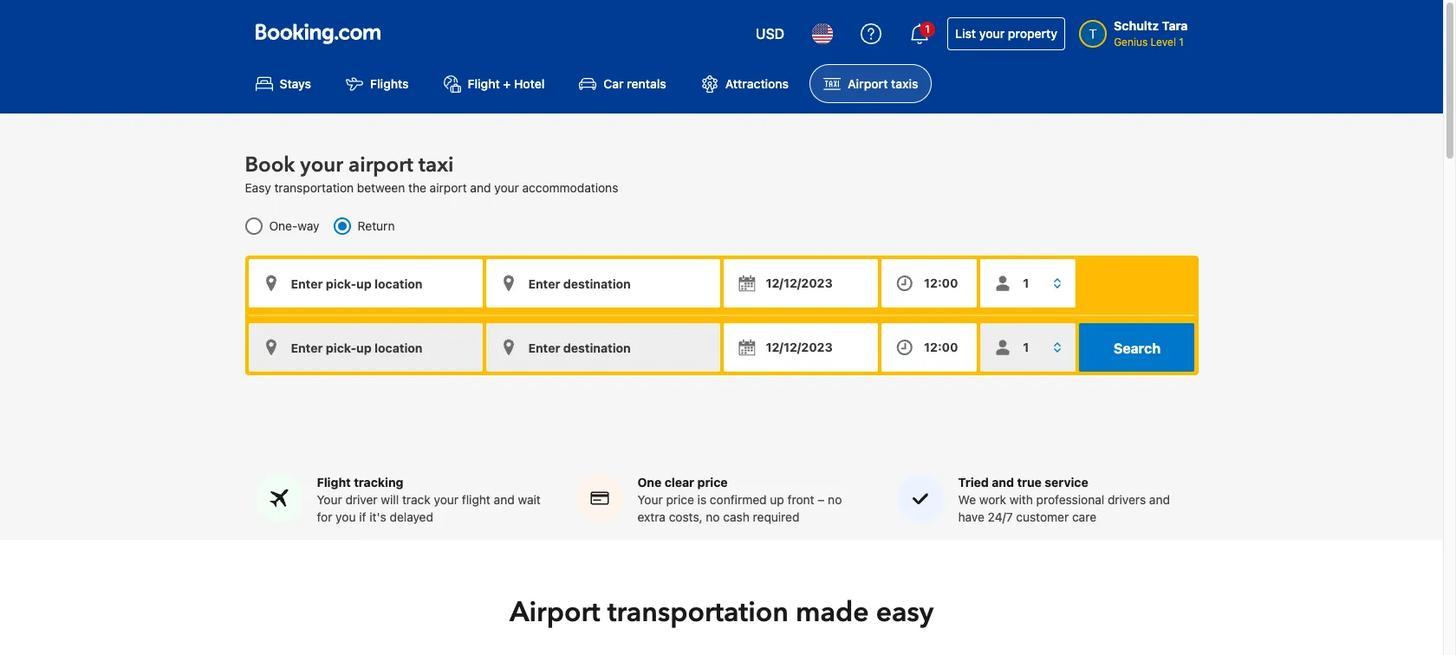 Task type: vqa. For each thing, say whether or not it's contained in the screenshot.
go
no



Task type: locate. For each thing, give the bounding box(es) containing it.
1 horizontal spatial airport
[[430, 181, 467, 195]]

0 vertical spatial 12:00 button
[[882, 259, 977, 308]]

booking.com online hotel reservations image
[[255, 23, 380, 44]]

1 vertical spatial no
[[706, 510, 720, 524]]

taxi
[[419, 151, 454, 180]]

12/12/2023 for 1st 12/12/2023 button from the top
[[766, 276, 833, 291]]

flight
[[468, 77, 500, 91], [317, 475, 351, 490]]

price
[[697, 475, 728, 490], [666, 492, 694, 507]]

flight up driver
[[317, 475, 351, 490]]

0 horizontal spatial airport
[[348, 151, 413, 180]]

0 vertical spatial 12/12/2023 button
[[723, 259, 878, 308]]

0 vertical spatial airport
[[848, 77, 888, 91]]

1 vertical spatial airport
[[510, 594, 600, 632]]

tara
[[1162, 18, 1188, 33]]

0 horizontal spatial 1
[[925, 23, 930, 36]]

12:00 button
[[882, 259, 977, 308], [882, 324, 977, 372]]

your
[[979, 26, 1005, 41], [300, 151, 343, 180], [494, 181, 519, 195], [434, 492, 459, 507]]

customer
[[1016, 510, 1069, 524]]

0 horizontal spatial airport
[[510, 594, 600, 632]]

and
[[470, 181, 491, 195], [992, 475, 1014, 490], [494, 492, 515, 507], [1149, 492, 1170, 507]]

up
[[770, 492, 784, 507]]

and right the
[[470, 181, 491, 195]]

delayed
[[390, 510, 433, 524]]

2 12:00 from the top
[[924, 340, 958, 355]]

12:00 button for 1st 12/12/2023 button from the top
[[882, 259, 977, 308]]

0 vertical spatial 12:00
[[924, 276, 958, 291]]

1 horizontal spatial airport
[[848, 77, 888, 91]]

airport inside "link"
[[848, 77, 888, 91]]

airport up the between
[[348, 151, 413, 180]]

0 horizontal spatial price
[[666, 492, 694, 507]]

book your airport taxi easy transportation between the airport and your accommodations
[[245, 151, 618, 195]]

12:00
[[924, 276, 958, 291], [924, 340, 958, 355]]

confirmed
[[710, 492, 767, 507]]

service
[[1045, 475, 1089, 490]]

Enter pick-up location text field
[[248, 259, 482, 308]]

property
[[1008, 26, 1058, 41]]

1 horizontal spatial 1
[[1179, 36, 1184, 49]]

between
[[357, 181, 405, 195]]

12/12/2023
[[766, 276, 833, 291], [766, 340, 833, 355]]

usd button
[[745, 13, 795, 55]]

2 12:00 button from the top
[[882, 324, 977, 372]]

1 horizontal spatial price
[[697, 475, 728, 490]]

costs,
[[669, 510, 703, 524]]

airport taxis
[[848, 77, 918, 91]]

1 vertical spatial 12/12/2023
[[766, 340, 833, 355]]

airport for airport taxis
[[848, 77, 888, 91]]

12:00 for 1st 12/12/2023 button from the top
[[924, 276, 958, 291]]

1 left list
[[925, 23, 930, 36]]

2 your from the left
[[638, 492, 663, 507]]

car rentals link
[[566, 64, 680, 103]]

stays link
[[241, 64, 325, 103]]

0 vertical spatial flight
[[468, 77, 500, 91]]

no right –
[[828, 492, 842, 507]]

your right list
[[979, 26, 1005, 41]]

1 horizontal spatial no
[[828, 492, 842, 507]]

and right drivers
[[1149, 492, 1170, 507]]

your inside one clear price your price is confirmed up front – no extra costs, no cash required
[[638, 492, 663, 507]]

0 horizontal spatial flight
[[317, 475, 351, 490]]

price down clear
[[666, 492, 694, 507]]

1 vertical spatial 12/12/2023 button
[[723, 324, 878, 372]]

1 vertical spatial 12:00 button
[[882, 324, 977, 372]]

hotel
[[514, 77, 545, 91]]

return
[[358, 219, 395, 233]]

airport
[[348, 151, 413, 180], [430, 181, 467, 195]]

flight left + at the top of page
[[468, 77, 500, 91]]

0 horizontal spatial your
[[317, 492, 342, 507]]

your inside the flight tracking your driver will track your flight and wait for you if it's delayed
[[317, 492, 342, 507]]

0 vertical spatial transportation
[[274, 181, 354, 195]]

your up for
[[317, 492, 342, 507]]

2 12/12/2023 from the top
[[766, 340, 833, 355]]

the
[[408, 181, 426, 195]]

and up work
[[992, 475, 1014, 490]]

usd
[[756, 26, 785, 42]]

your
[[317, 492, 342, 507], [638, 492, 663, 507]]

1 12/12/2023 from the top
[[766, 276, 833, 291]]

car
[[604, 77, 624, 91]]

0 vertical spatial 12/12/2023
[[766, 276, 833, 291]]

no
[[828, 492, 842, 507], [706, 510, 720, 524]]

12:00 button for first 12/12/2023 button from the bottom of the page
[[882, 324, 977, 372]]

1 down "tara"
[[1179, 36, 1184, 49]]

1 12:00 from the top
[[924, 276, 958, 291]]

your right "book"
[[300, 151, 343, 180]]

your down "one"
[[638, 492, 663, 507]]

one-
[[269, 219, 298, 233]]

and inside book your airport taxi easy transportation between the airport and your accommodations
[[470, 181, 491, 195]]

0 vertical spatial airport
[[348, 151, 413, 180]]

flight + hotel
[[468, 77, 545, 91]]

schultz tara genius level 1
[[1114, 18, 1188, 49]]

level
[[1151, 36, 1176, 49]]

0 horizontal spatial transportation
[[274, 181, 354, 195]]

1
[[925, 23, 930, 36], [1179, 36, 1184, 49]]

no down the is
[[706, 510, 720, 524]]

tried
[[958, 475, 989, 490]]

0 horizontal spatial no
[[706, 510, 720, 524]]

schultz
[[1114, 18, 1159, 33]]

car rentals
[[604, 77, 666, 91]]

1 vertical spatial flight
[[317, 475, 351, 490]]

flight inside the flight tracking your driver will track your flight and wait for you if it's delayed
[[317, 475, 351, 490]]

your right track
[[434, 492, 459, 507]]

your left the accommodations
[[494, 181, 519, 195]]

1 12:00 button from the top
[[882, 259, 977, 308]]

and left wait
[[494, 492, 515, 507]]

1 horizontal spatial flight
[[468, 77, 500, 91]]

12/12/2023 button
[[723, 259, 878, 308], [723, 324, 878, 372]]

flight
[[462, 492, 491, 507]]

true
[[1017, 475, 1042, 490]]

cash
[[723, 510, 750, 524]]

1 horizontal spatial your
[[638, 492, 663, 507]]

1 your from the left
[[317, 492, 342, 507]]

transportation
[[274, 181, 354, 195], [607, 594, 789, 632]]

airport taxis link
[[810, 64, 932, 103]]

we
[[958, 492, 976, 507]]

price up the is
[[697, 475, 728, 490]]

clear
[[665, 475, 694, 490]]

1 button
[[899, 13, 941, 55]]

1 horizontal spatial transportation
[[607, 594, 789, 632]]

with
[[1010, 492, 1033, 507]]

wait
[[518, 492, 541, 507]]

airport
[[848, 77, 888, 91], [510, 594, 600, 632]]

–
[[818, 492, 825, 507]]

flight + hotel link
[[430, 64, 559, 103]]

flights link
[[332, 64, 423, 103]]

1 vertical spatial 12:00
[[924, 340, 958, 355]]

1 vertical spatial transportation
[[607, 594, 789, 632]]

airport down taxi on the left of the page
[[430, 181, 467, 195]]



Task type: describe. For each thing, give the bounding box(es) containing it.
is
[[698, 492, 707, 507]]

have
[[958, 510, 985, 524]]

tracking
[[354, 475, 404, 490]]

if
[[359, 510, 366, 524]]

for
[[317, 510, 332, 524]]

12:00 for first 12/12/2023 button from the bottom of the page
[[924, 340, 958, 355]]

1 12/12/2023 button from the top
[[723, 259, 878, 308]]

rentals
[[627, 77, 666, 91]]

airport for airport transportation made easy
[[510, 594, 600, 632]]

flight tracking your driver will track your flight and wait for you if it's delayed
[[317, 475, 541, 524]]

24/7
[[988, 510, 1013, 524]]

0 vertical spatial no
[[828, 492, 842, 507]]

airport transportation made easy
[[510, 594, 934, 632]]

flight for flight tracking your driver will track your flight and wait for you if it's delayed
[[317, 475, 351, 490]]

will
[[381, 492, 399, 507]]

track
[[402, 492, 431, 507]]

driver
[[345, 492, 378, 507]]

attractions link
[[687, 64, 803, 103]]

search button
[[1080, 324, 1195, 372]]

book
[[245, 151, 295, 180]]

one clear price your price is confirmed up front – no extra costs, no cash required
[[638, 475, 842, 524]]

+
[[503, 77, 511, 91]]

accommodations
[[522, 181, 618, 195]]

front
[[788, 492, 814, 507]]

care
[[1072, 510, 1097, 524]]

work
[[979, 492, 1006, 507]]

1 vertical spatial airport
[[430, 181, 467, 195]]

genius
[[1114, 36, 1148, 49]]

extra
[[638, 510, 666, 524]]

transportation inside book your airport taxi easy transportation between the airport and your accommodations
[[274, 181, 354, 195]]

1 inside button
[[925, 23, 930, 36]]

one-way
[[269, 219, 320, 233]]

tried and true service we work with professional drivers and have 24/7 customer care
[[958, 475, 1170, 524]]

professional
[[1036, 492, 1105, 507]]

list your property
[[955, 26, 1058, 41]]

way
[[298, 219, 320, 233]]

stays
[[280, 77, 311, 91]]

attractions
[[725, 77, 789, 91]]

drivers
[[1108, 492, 1146, 507]]

you
[[336, 510, 356, 524]]

easy
[[876, 594, 934, 632]]

search
[[1114, 341, 1161, 357]]

1 vertical spatial price
[[666, 492, 694, 507]]

list
[[955, 26, 976, 41]]

flights
[[370, 77, 409, 91]]

flight for flight + hotel
[[468, 77, 500, 91]]

your inside the flight tracking your driver will track your flight and wait for you if it's delayed
[[434, 492, 459, 507]]

made
[[796, 594, 869, 632]]

12/12/2023 for first 12/12/2023 button from the bottom of the page
[[766, 340, 833, 355]]

and inside the flight tracking your driver will track your flight and wait for you if it's delayed
[[494, 492, 515, 507]]

1 inside schultz tara genius level 1
[[1179, 36, 1184, 49]]

it's
[[370, 510, 386, 524]]

list your property link
[[948, 17, 1065, 50]]

2 12/12/2023 button from the top
[[723, 324, 878, 372]]

required
[[753, 510, 800, 524]]

easy
[[245, 181, 271, 195]]

taxis
[[891, 77, 918, 91]]

one
[[638, 475, 662, 490]]

0 vertical spatial price
[[697, 475, 728, 490]]

Enter destination text field
[[486, 259, 720, 308]]



